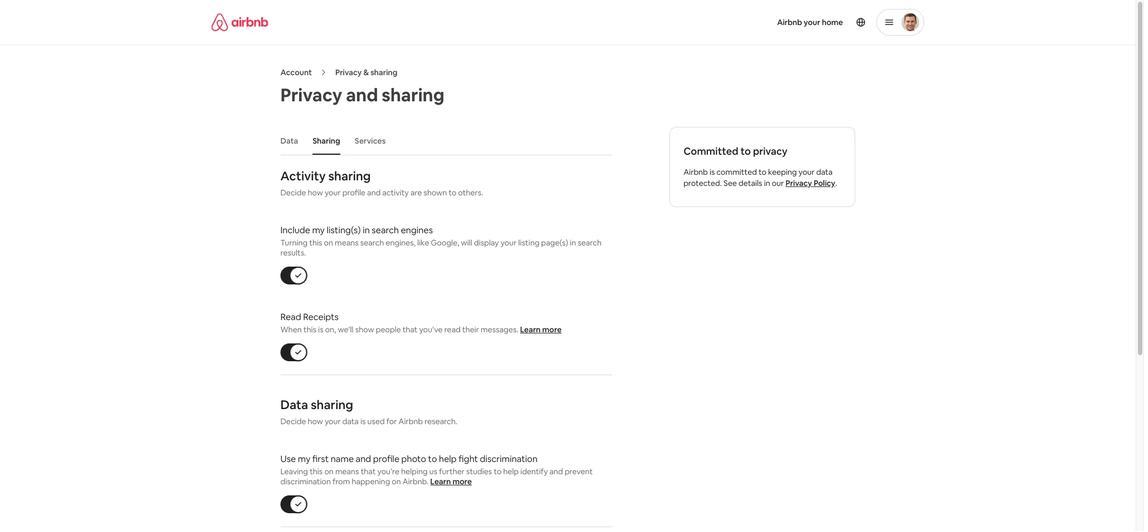 Task type: vqa. For each thing, say whether or not it's contained in the screenshot.
5 Years hosting
no



Task type: locate. For each thing, give the bounding box(es) containing it.
more down fight
[[453, 477, 472, 487]]

0 horizontal spatial is
[[318, 325, 323, 335]]

0 horizontal spatial data
[[342, 417, 359, 427]]

1 vertical spatial data
[[280, 397, 308, 413]]

and right name
[[356, 453, 371, 465]]

learn
[[520, 325, 541, 335], [430, 477, 451, 487]]

is inside the data sharing decide how your data is used for airbnb research.
[[360, 417, 366, 427]]

means inside leaving this on means that you're helping us further studies to help identify and prevent discrimination from happening on airbnb.
[[335, 467, 359, 477]]

this down first
[[310, 467, 323, 477]]

0 vertical spatial more
[[542, 325, 562, 335]]

1 horizontal spatial profile
[[373, 453, 399, 465]]

data
[[280, 136, 298, 146], [280, 397, 308, 413]]

0 vertical spatial how
[[308, 188, 323, 198]]

privacy down account
[[280, 83, 342, 106]]

0 vertical spatial in
[[764, 178, 770, 188]]

0 horizontal spatial that
[[361, 467, 376, 477]]

how inside the data sharing decide how your data is used for airbnb research.
[[308, 417, 323, 427]]

how
[[308, 188, 323, 198], [308, 417, 323, 427]]

in left 'our'
[[764, 178, 770, 188]]

on
[[324, 238, 333, 248], [324, 467, 334, 477], [392, 477, 401, 487]]

how inside activity sharing decide how your profile and activity are shown to others.
[[308, 188, 323, 198]]

privacy
[[335, 67, 362, 77], [280, 83, 342, 106], [786, 178, 812, 188]]

help left identify
[[503, 467, 519, 477]]

happening
[[352, 477, 390, 487]]

to up us
[[428, 453, 437, 465]]

1 vertical spatial discrimination
[[280, 477, 331, 487]]

and
[[346, 83, 378, 106], [367, 188, 381, 198], [356, 453, 371, 465], [550, 467, 563, 477]]

0 vertical spatial airbnb
[[777, 17, 802, 27]]

your inside activity sharing decide how your profile and activity are shown to others.
[[325, 188, 341, 198]]

your up privacy policy link at the right
[[799, 167, 815, 177]]

means
[[335, 238, 359, 248], [335, 467, 359, 477]]

shown
[[424, 188, 447, 198]]

your left home in the top of the page
[[804, 17, 820, 27]]

help
[[439, 453, 457, 465], [503, 467, 519, 477]]

1 horizontal spatial help
[[503, 467, 519, 477]]

2 vertical spatial is
[[360, 417, 366, 427]]

1 vertical spatial means
[[335, 467, 359, 477]]

1 vertical spatial help
[[503, 467, 519, 477]]

in
[[764, 178, 770, 188], [363, 224, 370, 236], [570, 238, 576, 248]]

airbnb for airbnb your home
[[777, 17, 802, 27]]

data for data
[[280, 136, 298, 146]]

0 vertical spatial this
[[309, 238, 322, 248]]

2 vertical spatial in
[[570, 238, 576, 248]]

use
[[280, 453, 296, 465]]

0 vertical spatial means
[[335, 238, 359, 248]]

1 vertical spatial decide
[[280, 417, 306, 427]]

1 horizontal spatial learn
[[520, 325, 541, 335]]

in right listing(s) at the left of page
[[363, 224, 370, 236]]

to inside activity sharing decide how your profile and activity are shown to others.
[[449, 188, 456, 198]]

sharing inside activity sharing decide how your profile and activity are shown to others.
[[328, 168, 371, 184]]

means down listing(s) at the left of page
[[335, 238, 359, 248]]

that left you've
[[403, 325, 418, 335]]

0 horizontal spatial my
[[298, 453, 310, 465]]

0 vertical spatial data
[[280, 136, 298, 146]]

data left sharing button
[[280, 136, 298, 146]]

0 horizontal spatial profile
[[342, 188, 365, 198]]

data sharing decide how your data is used for airbnb research.
[[280, 397, 457, 427]]

privacy for privacy & sharing
[[335, 67, 362, 77]]

discrimination up identify
[[480, 453, 538, 465]]

privacy down keeping
[[786, 178, 812, 188]]

on,
[[325, 325, 336, 335]]

privacy and sharing
[[280, 83, 444, 106]]

activity
[[280, 168, 326, 184]]

keeping
[[768, 167, 797, 177]]

tab list containing data
[[275, 127, 612, 155]]

1 horizontal spatial discrimination
[[480, 453, 538, 465]]

more right messages.
[[542, 325, 562, 335]]

0 vertical spatial discrimination
[[480, 453, 538, 465]]

1 data from the top
[[280, 136, 298, 146]]

on inside include my listing(s) in search engines turning this on means search engines, like google, will display your listing page(s) in search results.
[[324, 238, 333, 248]]

0 vertical spatial is
[[710, 167, 715, 177]]

decide up use
[[280, 417, 306, 427]]

decide
[[280, 188, 306, 198], [280, 417, 306, 427]]

your inside include my listing(s) in search engines turning this on means search engines, like google, will display your listing page(s) in search results.
[[501, 238, 517, 248]]

this
[[309, 238, 322, 248], [303, 325, 316, 335], [310, 467, 323, 477]]

my right use
[[298, 453, 310, 465]]

1 vertical spatial is
[[318, 325, 323, 335]]

how up first
[[308, 417, 323, 427]]

1 vertical spatial privacy
[[280, 83, 342, 106]]

1 horizontal spatial is
[[360, 417, 366, 427]]

2 horizontal spatial airbnb
[[777, 17, 802, 27]]

is
[[710, 167, 715, 177], [318, 325, 323, 335], [360, 417, 366, 427]]

0 horizontal spatial airbnb
[[399, 417, 423, 427]]

on down first
[[324, 467, 334, 477]]

on down listing(s) at the left of page
[[324, 238, 333, 248]]

sharing down the services button
[[328, 168, 371, 184]]

engines,
[[386, 238, 416, 248]]

0 horizontal spatial discrimination
[[280, 477, 331, 487]]

more
[[542, 325, 562, 335], [453, 477, 472, 487]]

sharing up name
[[311, 397, 353, 413]]

profile inside activity sharing decide how your profile and activity are shown to others.
[[342, 188, 365, 198]]

listing(s)
[[327, 224, 361, 236]]

my for use
[[298, 453, 310, 465]]

name
[[331, 453, 354, 465]]

0 vertical spatial my
[[312, 224, 325, 236]]

airbnb
[[777, 17, 802, 27], [684, 167, 708, 177], [399, 417, 423, 427]]

1 vertical spatial my
[[298, 453, 310, 465]]

profile up listing(s) at the left of page
[[342, 188, 365, 198]]

is left on,
[[318, 325, 323, 335]]

2 vertical spatial this
[[310, 467, 323, 477]]

messages.
[[481, 325, 518, 335]]

airbnb up protected.
[[684, 167, 708, 177]]

0 vertical spatial that
[[403, 325, 418, 335]]

0 horizontal spatial in
[[363, 224, 370, 236]]

airbnb inside profile "element"
[[777, 17, 802, 27]]

learn more button
[[430, 477, 472, 487]]

fight
[[459, 453, 478, 465]]

results.
[[280, 248, 306, 258]]

1 means from the top
[[335, 238, 359, 248]]

1 vertical spatial how
[[308, 417, 323, 427]]

1 horizontal spatial in
[[570, 238, 576, 248]]

profile for my
[[373, 453, 399, 465]]

discrimination down first
[[280, 477, 331, 487]]

committed to privacy
[[684, 145, 788, 158]]

that left 'you're'
[[361, 467, 376, 477]]

your left listing on the top of page
[[501, 238, 517, 248]]

2 how from the top
[[308, 417, 323, 427]]

data inside button
[[280, 136, 298, 146]]

1 vertical spatial in
[[363, 224, 370, 236]]

1 vertical spatial learn
[[430, 477, 451, 487]]

2 vertical spatial airbnb
[[399, 417, 423, 427]]

to up details
[[759, 167, 766, 177]]

sharing
[[371, 67, 398, 77], [382, 83, 444, 106], [328, 168, 371, 184], [311, 397, 353, 413]]

account link
[[280, 67, 312, 77]]

and left activity
[[367, 188, 381, 198]]

this right turning
[[309, 238, 322, 248]]

privacy for privacy and sharing
[[280, 83, 342, 106]]

help up further
[[439, 453, 457, 465]]

my right include
[[312, 224, 325, 236]]

airbnb inside "airbnb is committed to keeping your data protected. see details in our"
[[684, 167, 708, 177]]

privacy policy .
[[786, 178, 837, 188]]

privacy left &
[[335, 67, 362, 77]]

use my first name and profile photo to help fight discrimination
[[280, 453, 538, 465]]

profile
[[342, 188, 365, 198], [373, 453, 399, 465]]

and down &
[[346, 83, 378, 106]]

how down activity
[[308, 188, 323, 198]]

display
[[474, 238, 499, 248]]

2 horizontal spatial is
[[710, 167, 715, 177]]

your down activity
[[325, 188, 341, 198]]

protected.
[[684, 178, 722, 188]]

decide for activity sharing
[[280, 188, 306, 198]]

decide inside the data sharing decide how your data is used for airbnb research.
[[280, 417, 306, 427]]

to right shown
[[449, 188, 456, 198]]

my inside include my listing(s) in search engines turning this on means search engines, like google, will display your listing page(s) in search results.
[[312, 224, 325, 236]]

committed
[[684, 145, 738, 158]]

activity sharing decide how your profile and activity are shown to others.
[[280, 168, 483, 198]]

search right page(s)
[[578, 238, 602, 248]]

0 vertical spatial decide
[[280, 188, 306, 198]]

1 vertical spatial data
[[342, 417, 359, 427]]

profile up 'you're'
[[373, 453, 399, 465]]

and right identify
[[550, 467, 563, 477]]

listing
[[518, 238, 540, 248]]

0 horizontal spatial learn
[[430, 477, 451, 487]]

airbnb your home link
[[770, 11, 850, 34]]

2 vertical spatial privacy
[[786, 178, 812, 188]]

0 vertical spatial learn
[[520, 325, 541, 335]]

1 horizontal spatial airbnb
[[684, 167, 708, 177]]

that inside read receipts when this is on, we'll show people that you've read their messages. learn more
[[403, 325, 418, 335]]

data for data sharing decide how your data is used for airbnb research.
[[280, 397, 308, 413]]

helping
[[401, 467, 428, 477]]

sharing down privacy & sharing
[[382, 83, 444, 106]]

data inside the data sharing decide how your data is used for airbnb research.
[[280, 397, 308, 413]]

decide down activity
[[280, 188, 306, 198]]

1 vertical spatial profile
[[373, 453, 399, 465]]

2 decide from the top
[[280, 417, 306, 427]]

this down receipts
[[303, 325, 316, 335]]

is left the used
[[360, 417, 366, 427]]

0 horizontal spatial more
[[453, 477, 472, 487]]

data left the used
[[342, 417, 359, 427]]

tab list
[[275, 127, 612, 155]]

0 vertical spatial data
[[816, 167, 833, 177]]

this inside leaving this on means that you're helping us further studies to help identify and prevent discrimination from happening on airbnb.
[[310, 467, 323, 477]]

is up protected.
[[710, 167, 715, 177]]

0 vertical spatial help
[[439, 453, 457, 465]]

decide inside activity sharing decide how your profile and activity are shown to others.
[[280, 188, 306, 198]]

how for data
[[308, 417, 323, 427]]

&
[[363, 67, 369, 77]]

2 means from the top
[[335, 467, 359, 477]]

0 vertical spatial privacy
[[335, 67, 362, 77]]

2 horizontal spatial in
[[764, 178, 770, 188]]

that
[[403, 325, 418, 335], [361, 467, 376, 477]]

learn more link
[[520, 325, 562, 335]]

studies
[[466, 467, 492, 477]]

your up name
[[325, 417, 341, 427]]

0 horizontal spatial help
[[439, 453, 457, 465]]

1 vertical spatial airbnb
[[684, 167, 708, 177]]

show
[[355, 325, 374, 335]]

data up use
[[280, 397, 308, 413]]

data
[[816, 167, 833, 177], [342, 417, 359, 427]]

how for activity
[[308, 188, 323, 198]]

services button
[[349, 130, 391, 152]]

include my listing(s) in search engines turning this on means search engines, like google, will display your listing page(s) in search results.
[[280, 224, 602, 258]]

people
[[376, 325, 401, 335]]

your inside profile "element"
[[804, 17, 820, 27]]

privacy policy link
[[786, 178, 835, 188]]

your
[[804, 17, 820, 27], [799, 167, 815, 177], [325, 188, 341, 198], [501, 238, 517, 248], [325, 417, 341, 427]]

used
[[367, 417, 385, 427]]

research.
[[425, 417, 457, 427]]

airbnb.
[[403, 477, 429, 487]]

and inside activity sharing decide how your profile and activity are shown to others.
[[367, 188, 381, 198]]

2 data from the top
[[280, 397, 308, 413]]

to
[[741, 145, 751, 158], [759, 167, 766, 177], [449, 188, 456, 198], [428, 453, 437, 465], [494, 467, 502, 477]]

1 horizontal spatial that
[[403, 325, 418, 335]]

0 vertical spatial profile
[[342, 188, 365, 198]]

in right page(s)
[[570, 238, 576, 248]]

to right studies
[[494, 467, 502, 477]]

1 horizontal spatial data
[[816, 167, 833, 177]]

1 horizontal spatial my
[[312, 224, 325, 236]]

read
[[280, 311, 301, 323]]

search left engines,
[[360, 238, 384, 248]]

means down name
[[335, 467, 359, 477]]

discrimination
[[480, 453, 538, 465], [280, 477, 331, 487]]

1 vertical spatial that
[[361, 467, 376, 477]]

search
[[372, 224, 399, 236], [360, 238, 384, 248], [578, 238, 602, 248]]

airbnb is committed to keeping your data protected. see details in our
[[684, 167, 833, 188]]

airbnb left home in the top of the page
[[777, 17, 802, 27]]

is inside "airbnb is committed to keeping your data protected. see details in our"
[[710, 167, 715, 177]]

airbnb right for
[[399, 417, 423, 427]]

data button
[[275, 130, 304, 152]]

1 how from the top
[[308, 188, 323, 198]]

1 vertical spatial this
[[303, 325, 316, 335]]

data up "policy"
[[816, 167, 833, 177]]

1 decide from the top
[[280, 188, 306, 198]]

1 horizontal spatial more
[[542, 325, 562, 335]]

my
[[312, 224, 325, 236], [298, 453, 310, 465]]



Task type: describe. For each thing, give the bounding box(es) containing it.
discrimination inside leaving this on means that you're helping us further studies to help identify and prevent discrimination from happening on airbnb.
[[280, 477, 331, 487]]

sharing
[[313, 136, 340, 146]]

profile element
[[581, 0, 924, 45]]

search up engines,
[[372, 224, 399, 236]]

first
[[312, 453, 329, 465]]

see
[[724, 178, 737, 188]]

account
[[280, 67, 312, 77]]

their
[[462, 325, 479, 335]]

to inside "airbnb is committed to keeping your data protected. see details in our"
[[759, 167, 766, 177]]

leaving
[[280, 467, 308, 477]]

airbnb your home
[[777, 17, 843, 27]]

receipts
[[303, 311, 339, 323]]

sharing right &
[[371, 67, 398, 77]]

further
[[439, 467, 465, 477]]

that inside leaving this on means that you're helping us further studies to help identify and prevent discrimination from happening on airbnb.
[[361, 467, 376, 477]]

activity
[[382, 188, 409, 198]]

privacy & sharing
[[335, 67, 398, 77]]

read receipts when this is on, we'll show people that you've read their messages. learn more
[[280, 311, 562, 335]]

more inside read receipts when this is on, we'll show people that you've read their messages. learn more
[[542, 325, 562, 335]]

and inside leaving this on means that you're helping us further studies to help identify and prevent discrimination from happening on airbnb.
[[550, 467, 563, 477]]

will
[[461, 238, 472, 248]]

are
[[410, 188, 422, 198]]

from
[[333, 477, 350, 487]]

committed
[[717, 167, 757, 177]]

you're
[[377, 467, 399, 477]]

when
[[280, 325, 302, 335]]

help inside leaving this on means that you're helping us further studies to help identify and prevent discrimination from happening on airbnb.
[[503, 467, 519, 477]]

data inside the data sharing decide how your data is used for airbnb research.
[[342, 417, 359, 427]]

you've
[[419, 325, 443, 335]]

this inside read receipts when this is on, we'll show people that you've read their messages. learn more
[[303, 325, 316, 335]]

1 vertical spatial more
[[453, 477, 472, 487]]

read
[[444, 325, 461, 335]]

like
[[417, 238, 429, 248]]

we'll
[[338, 325, 354, 335]]

learn more
[[430, 477, 472, 487]]

details
[[739, 178, 762, 188]]

airbnb for airbnb is committed to keeping your data protected. see details in our
[[684, 167, 708, 177]]

sharing button
[[307, 130, 346, 152]]

your inside the data sharing decide how your data is used for airbnb research.
[[325, 417, 341, 427]]

turning
[[280, 238, 308, 248]]

engines
[[401, 224, 433, 236]]

is inside read receipts when this is on, we'll show people that you've read their messages. learn more
[[318, 325, 323, 335]]

this inside include my listing(s) in search engines turning this on means search engines, like google, will display your listing page(s) in search results.
[[309, 238, 322, 248]]

leaving this on means that you're helping us further studies to help identify and prevent discrimination from happening on airbnb.
[[280, 467, 593, 487]]

include
[[280, 224, 310, 236]]

our
[[772, 178, 784, 188]]

learn inside read receipts when this is on, we'll show people that you've read their messages. learn more
[[520, 325, 541, 335]]

profile for sharing
[[342, 188, 365, 198]]

us
[[429, 467, 437, 477]]

means inside include my listing(s) in search engines turning this on means search engines, like google, will display your listing page(s) in search results.
[[335, 238, 359, 248]]

decide for data sharing
[[280, 417, 306, 427]]

prevent
[[565, 467, 593, 477]]

on left airbnb.
[[392, 477, 401, 487]]

my for include
[[312, 224, 325, 236]]

your inside "airbnb is committed to keeping your data protected. see details in our"
[[799, 167, 815, 177]]

in inside "airbnb is committed to keeping your data protected. see details in our"
[[764, 178, 770, 188]]

services
[[355, 136, 386, 146]]

page(s)
[[541, 238, 568, 248]]

data inside "airbnb is committed to keeping your data protected. see details in our"
[[816, 167, 833, 177]]

to up committed
[[741, 145, 751, 158]]

others.
[[458, 188, 483, 198]]

airbnb inside the data sharing decide how your data is used for airbnb research.
[[399, 417, 423, 427]]

policy
[[814, 178, 835, 188]]

to inside leaving this on means that you're helping us further studies to help identify and prevent discrimination from happening on airbnb.
[[494, 467, 502, 477]]

google,
[[431, 238, 459, 248]]

.
[[835, 178, 837, 188]]

photo
[[401, 453, 426, 465]]

for
[[386, 417, 397, 427]]

privacy
[[753, 145, 788, 158]]

identify
[[520, 467, 548, 477]]

home
[[822, 17, 843, 27]]

sharing inside the data sharing decide how your data is used for airbnb research.
[[311, 397, 353, 413]]



